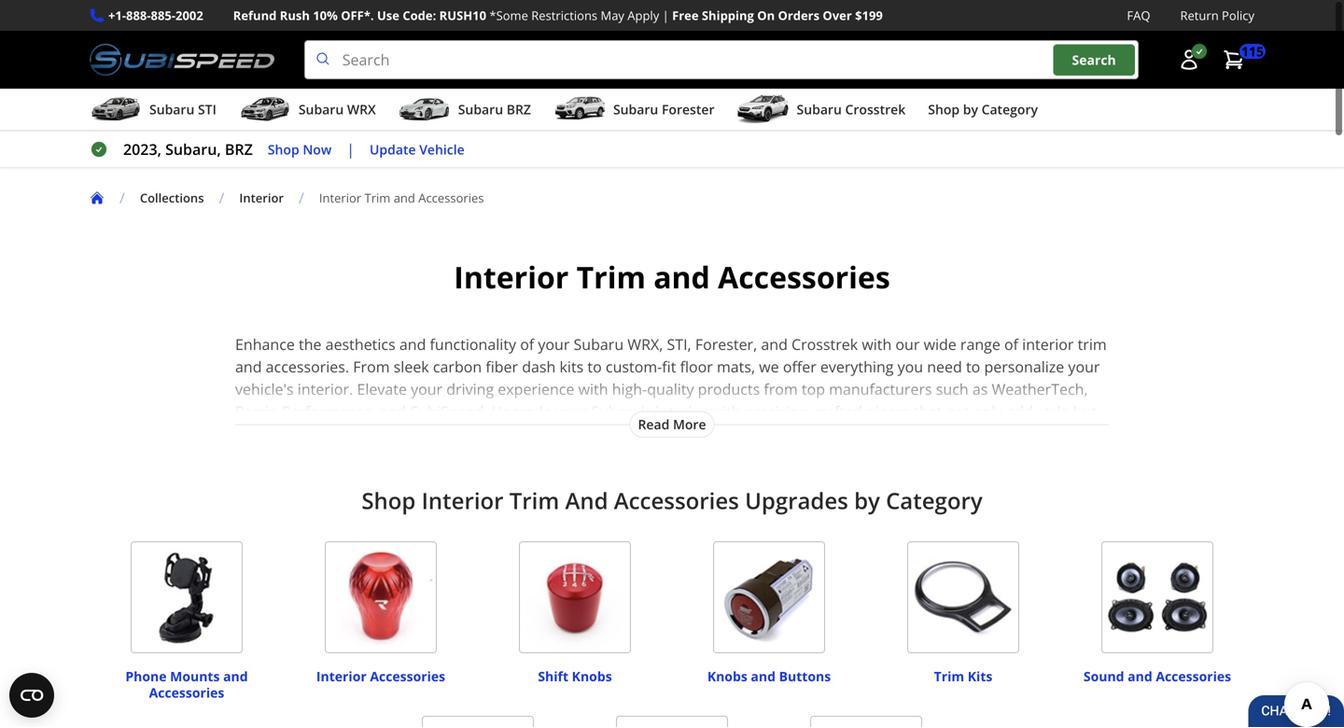 Task type: describe. For each thing, give the bounding box(es) containing it.
and inside phone mounts and accessories
[[223, 667, 248, 685]]

accessories inside sound and accessories "link"
[[1156, 667, 1231, 685]]

fiber
[[486, 357, 518, 377]]

fit
[[662, 357, 676, 377]]

home image
[[90, 191, 105, 205]]

shift
[[538, 667, 568, 685]]

vehicle's
[[235, 379, 294, 399]]

2023, subaru, brz
[[123, 139, 253, 159]]

1 vertical spatial category
[[886, 485, 983, 516]]

and up sti,
[[654, 257, 710, 297]]

subaru brz
[[458, 100, 531, 118]]

interior accessories image image
[[325, 541, 437, 653]]

perrin
[[235, 401, 278, 422]]

accessories inside phone mounts and accessories
[[149, 684, 224, 702]]

subispeed.
[[410, 401, 488, 422]]

interior trim and accessories link
[[319, 190, 499, 206]]

your down the sleek
[[411, 379, 442, 399]]

update vehicle button
[[370, 139, 465, 160]]

a subaru crosstrek thumbnail image image
[[737, 95, 789, 123]]

need
[[927, 357, 962, 377]]

knobs and buttons
[[707, 667, 831, 685]]

search button
[[1053, 44, 1135, 75]]

+1-888-885-2002 link
[[108, 6, 203, 25]]

2 of from the left
[[1004, 334, 1018, 354]]

interior.
[[298, 379, 353, 399]]

more
[[673, 415, 706, 433]]

subispeed logo image
[[90, 40, 274, 79]]

now
[[303, 140, 332, 158]]

/ for collections
[[119, 188, 125, 208]]

phone mounts and accessories image image
[[131, 541, 243, 653]]

1 vertical spatial interior
[[655, 401, 707, 422]]

+1-
[[108, 7, 126, 24]]

comfort
[[329, 424, 384, 444]]

your up dash
[[538, 334, 570, 354]]

rush10
[[439, 7, 486, 24]]

interior up the functionality
[[454, 257, 569, 297]]

brz inside dropdown button
[[507, 100, 531, 118]]

update
[[370, 140, 416, 158]]

wide
[[924, 334, 957, 354]]

as
[[972, 379, 988, 399]]

2002
[[175, 7, 203, 24]]

may
[[601, 7, 624, 24]]

from
[[353, 357, 390, 377]]

shipping
[[702, 7, 754, 24]]

collections
[[140, 190, 204, 206]]

crosstrek inside dropdown button
[[845, 100, 906, 118]]

/ for interior
[[219, 188, 224, 208]]

shop for shop interior trim and accessories upgrades by category
[[362, 485, 416, 516]]

search input field
[[304, 40, 1139, 79]]

mounts
[[170, 667, 220, 685]]

and inside "link"
[[1128, 667, 1152, 685]]

and right comfort
[[388, 424, 415, 444]]

a subaru sti thumbnail image image
[[90, 95, 142, 123]]

1 of from the left
[[520, 334, 534, 354]]

subaru for subaru brz
[[458, 100, 503, 118]]

1 horizontal spatial with
[[711, 401, 741, 422]]

and down elevate
[[380, 401, 406, 422]]

on
[[510, 424, 528, 444]]

crosstrek inside enhance the aesthetics and functionality of your subaru wrx, sti, forester, and crosstrek with our wide range of interior trim and accessories. from sleek carbon fiber dash kits to custom-fit floor mats, we offer everything you need to personalize your vehicle's interior. elevate your driving experience with high-quality products from top manufacturers such as weathertech, perrin performance, and subispeed. upgrade your subaru's interior with precision-crafted pieces that not only add style but also improve comfort and convenience on every journey.
[[792, 334, 858, 354]]

not
[[946, 401, 970, 422]]

improve
[[267, 424, 325, 444]]

crafted
[[813, 401, 862, 422]]

we
[[759, 357, 779, 377]]

1 knobs from the left
[[572, 667, 612, 685]]

trim up wrx,
[[576, 257, 646, 297]]

policy
[[1222, 7, 1254, 24]]

you
[[898, 357, 923, 377]]

kits
[[968, 667, 993, 685]]

apply
[[628, 7, 659, 24]]

refund
[[233, 7, 277, 24]]

a subaru brz thumbnail image image
[[398, 95, 451, 123]]

subaru forester button
[[553, 93, 715, 130]]

style
[[1037, 401, 1069, 422]]

0 horizontal spatial with
[[578, 379, 608, 399]]

subaru for subaru sti
[[149, 100, 194, 118]]

sound and accessories
[[1084, 667, 1231, 685]]

accessories.
[[266, 357, 349, 377]]

custom-
[[606, 357, 662, 377]]

subaru wrx button
[[239, 93, 376, 130]]

and up the sleek
[[399, 334, 426, 354]]

a subaru wrx thumbnail image image
[[239, 95, 291, 123]]

forester,
[[695, 334, 757, 354]]

add
[[1007, 401, 1033, 422]]

driving
[[446, 379, 494, 399]]

shop for shop by category
[[928, 100, 960, 118]]

also
[[235, 424, 263, 444]]

aesthetics
[[325, 334, 395, 354]]

2 to from the left
[[966, 357, 980, 377]]

enhance the aesthetics and functionality of your subaru wrx, sti, forester, and crosstrek with our wide range of interior trim and accessories. from sleek carbon fiber dash kits to custom-fit floor mats, we offer everything you need to personalize your vehicle's interior. elevate your driving experience with high-quality products from top manufacturers such as weathertech, perrin performance, and subispeed. upgrade your subaru's interior with precision-crafted pieces that not only add style but also improve comfort and convenience on every journey.
[[235, 334, 1107, 444]]

0 vertical spatial interior trim and accessories
[[319, 190, 484, 206]]

subaru,
[[165, 139, 221, 159]]

115
[[1241, 42, 1264, 60]]

wrx
[[347, 100, 376, 118]]

restrictions
[[531, 7, 597, 24]]

0 vertical spatial interior
[[1022, 334, 1074, 354]]

accessories inside interior accessories link
[[370, 667, 445, 685]]

+1-888-885-2002
[[108, 7, 203, 24]]

trim kits link
[[934, 659, 993, 685]]

faq link
[[1127, 6, 1150, 25]]

vehicle
[[419, 140, 465, 158]]

open widget image
[[9, 673, 54, 718]]

from
[[764, 379, 798, 399]]

1 vertical spatial interior trim and accessories
[[454, 257, 890, 297]]

trim down update
[[365, 190, 390, 206]]

floor
[[680, 357, 713, 377]]

such
[[936, 379, 969, 399]]

phone
[[125, 667, 167, 685]]

and up we at the right
[[761, 334, 788, 354]]

subaru for subaru wrx
[[299, 100, 344, 118]]

use
[[377, 7, 399, 24]]

return policy link
[[1180, 6, 1254, 25]]

888-
[[126, 7, 151, 24]]

subaru forester
[[613, 100, 715, 118]]

convenience
[[419, 424, 506, 444]]

weathertech,
[[992, 379, 1088, 399]]

code:
[[403, 7, 436, 24]]

enhance
[[235, 334, 295, 354]]

interior down convenience
[[421, 485, 504, 516]]

upgrades
[[745, 485, 848, 516]]

on
[[757, 7, 775, 24]]

your up every
[[555, 401, 587, 422]]

return
[[1180, 7, 1219, 24]]

0 horizontal spatial brz
[[225, 139, 253, 159]]

the
[[299, 334, 322, 354]]



Task type: vqa. For each thing, say whether or not it's contained in the screenshot.
"weathertech," on the bottom right
yes



Task type: locate. For each thing, give the bounding box(es) containing it.
shop by category button
[[928, 93, 1038, 130]]

2 vertical spatial with
[[711, 401, 741, 422]]

with down products
[[711, 401, 741, 422]]

and down "update vehicle" button
[[394, 190, 415, 206]]

shop interior trim and accessories upgrades by category
[[362, 485, 983, 516]]

buttons
[[779, 667, 831, 685]]

subaru inside dropdown button
[[613, 100, 658, 118]]

$199
[[855, 7, 883, 24]]

1 to from the left
[[587, 357, 602, 377]]

trim kits image image
[[907, 541, 1019, 653]]

a subaru forester thumbnail image image
[[553, 95, 606, 123]]

read more
[[638, 415, 706, 433]]

knobs right shift
[[572, 667, 612, 685]]

quality
[[647, 379, 694, 399]]

sound and accessories image image
[[1101, 541, 1213, 653]]

but
[[1073, 401, 1097, 422]]

knobs left buttons
[[707, 667, 747, 685]]

2 knobs from the left
[[707, 667, 747, 685]]

dash
[[522, 357, 556, 377]]

sleek
[[394, 357, 429, 377]]

free
[[672, 7, 699, 24]]

interior up 'personalize' at the right
[[1022, 334, 1074, 354]]

1 horizontal spatial to
[[966, 357, 980, 377]]

1 horizontal spatial knobs
[[707, 667, 747, 685]]

and right mounts
[[223, 667, 248, 685]]

1 horizontal spatial brz
[[507, 100, 531, 118]]

interior down quality
[[655, 401, 707, 422]]

1 horizontal spatial interior
[[1022, 334, 1074, 354]]

rush
[[280, 7, 310, 24]]

everything
[[820, 357, 894, 377]]

experience
[[498, 379, 574, 399]]

upgrade
[[492, 401, 552, 422]]

of
[[520, 334, 534, 354], [1004, 334, 1018, 354]]

trim kits
[[934, 667, 993, 685]]

subaru for subaru crosstrek
[[797, 100, 842, 118]]

2 vertical spatial shop
[[362, 485, 416, 516]]

0 horizontal spatial /
[[119, 188, 125, 208]]

| right now
[[347, 139, 355, 159]]

interior trim and accessories up sti,
[[454, 257, 890, 297]]

orders
[[778, 7, 820, 24]]

1 horizontal spatial by
[[963, 100, 978, 118]]

*some
[[489, 7, 528, 24]]

shop inside 'shop by category' dropdown button
[[928, 100, 960, 118]]

shop left now
[[268, 140, 299, 158]]

subaru left forester
[[613, 100, 658, 118]]

button image
[[1178, 49, 1200, 71]]

2023,
[[123, 139, 161, 159]]

functionality
[[430, 334, 516, 354]]

0 vertical spatial with
[[862, 334, 892, 354]]

0 vertical spatial category
[[982, 100, 1038, 118]]

shop
[[928, 100, 960, 118], [268, 140, 299, 158], [362, 485, 416, 516]]

that
[[914, 401, 942, 422]]

1 horizontal spatial /
[[219, 188, 224, 208]]

by
[[963, 100, 978, 118], [854, 485, 880, 516]]

subaru inside "dropdown button"
[[149, 100, 194, 118]]

shop down comfort
[[362, 485, 416, 516]]

mats,
[[717, 357, 755, 377]]

1 vertical spatial |
[[347, 139, 355, 159]]

115 button
[[1213, 41, 1266, 79]]

carbon
[[433, 357, 482, 377]]

subaru right a subaru crosstrek thumbnail image at the right of page
[[797, 100, 842, 118]]

knobs and buttons link
[[707, 659, 831, 685]]

subaru up kits at the left of page
[[574, 334, 624, 354]]

category
[[982, 100, 1038, 118], [886, 485, 983, 516]]

1 horizontal spatial shop
[[362, 485, 416, 516]]

knobs and buttons image image
[[713, 541, 825, 653]]

1 vertical spatial shop
[[268, 140, 299, 158]]

sound and accessories link
[[1084, 659, 1231, 685]]

collections link
[[140, 190, 219, 206], [140, 190, 204, 206]]

2 horizontal spatial shop
[[928, 100, 960, 118]]

subaru sti
[[149, 100, 216, 118]]

of up 'personalize' at the right
[[1004, 334, 1018, 354]]

phone mounts and accessories link
[[97, 659, 276, 702]]

| left "free"
[[662, 7, 669, 24]]

1 horizontal spatial of
[[1004, 334, 1018, 354]]

1 vertical spatial crosstrek
[[792, 334, 858, 354]]

subaru crosstrek
[[797, 100, 906, 118]]

trim left kits
[[934, 667, 964, 685]]

2 horizontal spatial /
[[299, 188, 304, 208]]

1 vertical spatial with
[[578, 379, 608, 399]]

shift knobs
[[538, 667, 612, 685]]

to up as
[[966, 357, 980, 377]]

interior accessories link
[[316, 659, 445, 685]]

0 vertical spatial by
[[963, 100, 978, 118]]

trim inside trim kits link
[[934, 667, 964, 685]]

subaru for subaru forester
[[613, 100, 658, 118]]

of up dash
[[520, 334, 534, 354]]

personalize
[[984, 357, 1064, 377]]

0 horizontal spatial |
[[347, 139, 355, 159]]

subaru up now
[[299, 100, 344, 118]]

subaru sti button
[[90, 93, 216, 130]]

shop right subaru crosstrek
[[928, 100, 960, 118]]

1 vertical spatial brz
[[225, 139, 253, 159]]

0 horizontal spatial by
[[854, 485, 880, 516]]

0 vertical spatial |
[[662, 7, 669, 24]]

subaru inside enhance the aesthetics and functionality of your subaru wrx, sti, forester, and crosstrek with our wide range of interior trim and accessories. from sleek carbon fiber dash kits to custom-fit floor mats, we offer everything you need to personalize your vehicle's interior. elevate your driving experience with high-quality products from top manufacturers such as weathertech, perrin performance, and subispeed. upgrade your subaru's interior with precision-crafted pieces that not only add style but also improve comfort and convenience on every journey.
[[574, 334, 624, 354]]

crosstrek
[[845, 100, 906, 118], [792, 334, 858, 354]]

sti
[[198, 100, 216, 118]]

read
[[638, 415, 670, 433]]

1 / from the left
[[119, 188, 125, 208]]

/ right home image
[[119, 188, 125, 208]]

products
[[698, 379, 760, 399]]

category inside dropdown button
[[982, 100, 1038, 118]]

0 vertical spatial brz
[[507, 100, 531, 118]]

your down trim
[[1068, 357, 1100, 377]]

885-
[[151, 7, 175, 24]]

interior accessories
[[316, 667, 445, 685]]

2 horizontal spatial with
[[862, 334, 892, 354]]

interior trim and accessories down update
[[319, 190, 484, 206]]

and up vehicle's
[[235, 357, 262, 377]]

shop now link
[[268, 139, 332, 160]]

trim
[[365, 190, 390, 206], [576, 257, 646, 297], [509, 485, 559, 516], [934, 667, 964, 685]]

performance,
[[282, 401, 376, 422]]

and left buttons
[[751, 667, 776, 685]]

interior down the interior accessories image
[[316, 667, 367, 685]]

brz left a subaru forester thumbnail image
[[507, 100, 531, 118]]

precision-
[[745, 401, 813, 422]]

0 vertical spatial shop
[[928, 100, 960, 118]]

journey.
[[573, 424, 630, 444]]

/
[[119, 188, 125, 208], [219, 188, 224, 208], [299, 188, 304, 208]]

1 vertical spatial by
[[854, 485, 880, 516]]

and
[[565, 485, 608, 516]]

faq
[[1127, 7, 1150, 24]]

brz right subaru,
[[225, 139, 253, 159]]

phone mounts and accessories
[[125, 667, 248, 702]]

/ down 'shop now' link
[[299, 188, 304, 208]]

every
[[532, 424, 569, 444]]

sti,
[[667, 334, 691, 354]]

shop by category
[[928, 100, 1038, 118]]

search
[[1072, 51, 1116, 68]]

only
[[973, 401, 1003, 422]]

range
[[960, 334, 1000, 354]]

3 / from the left
[[299, 188, 304, 208]]

0 horizontal spatial knobs
[[572, 667, 612, 685]]

0 horizontal spatial shop
[[268, 140, 299, 158]]

return policy
[[1180, 7, 1254, 24]]

|
[[662, 7, 669, 24], [347, 139, 355, 159]]

interior down now
[[319, 190, 361, 206]]

shop for shop now
[[268, 140, 299, 158]]

interior trim and accessories
[[319, 190, 484, 206], [454, 257, 890, 297]]

subaru up vehicle
[[458, 100, 503, 118]]

wrx,
[[628, 334, 663, 354]]

trim left and
[[509, 485, 559, 516]]

interior down 'shop now' link
[[239, 190, 284, 206]]

elevate
[[357, 379, 407, 399]]

0 horizontal spatial of
[[520, 334, 534, 354]]

with up everything
[[862, 334, 892, 354]]

/ right collections
[[219, 188, 224, 208]]

and right the sound
[[1128, 667, 1152, 685]]

subaru left sti
[[149, 100, 194, 118]]

shift knobs image image
[[519, 541, 631, 653]]

1 horizontal spatial |
[[662, 7, 669, 24]]

pieces
[[866, 401, 910, 422]]

by inside dropdown button
[[963, 100, 978, 118]]

shop inside 'shop now' link
[[268, 140, 299, 158]]

2 / from the left
[[219, 188, 224, 208]]

to right kits at the left of page
[[587, 357, 602, 377]]

kits
[[560, 357, 584, 377]]

high-
[[612, 379, 647, 399]]

with down kits at the left of page
[[578, 379, 608, 399]]

0 vertical spatial crosstrek
[[845, 100, 906, 118]]

0 horizontal spatial interior
[[655, 401, 707, 422]]

0 horizontal spatial to
[[587, 357, 602, 377]]



